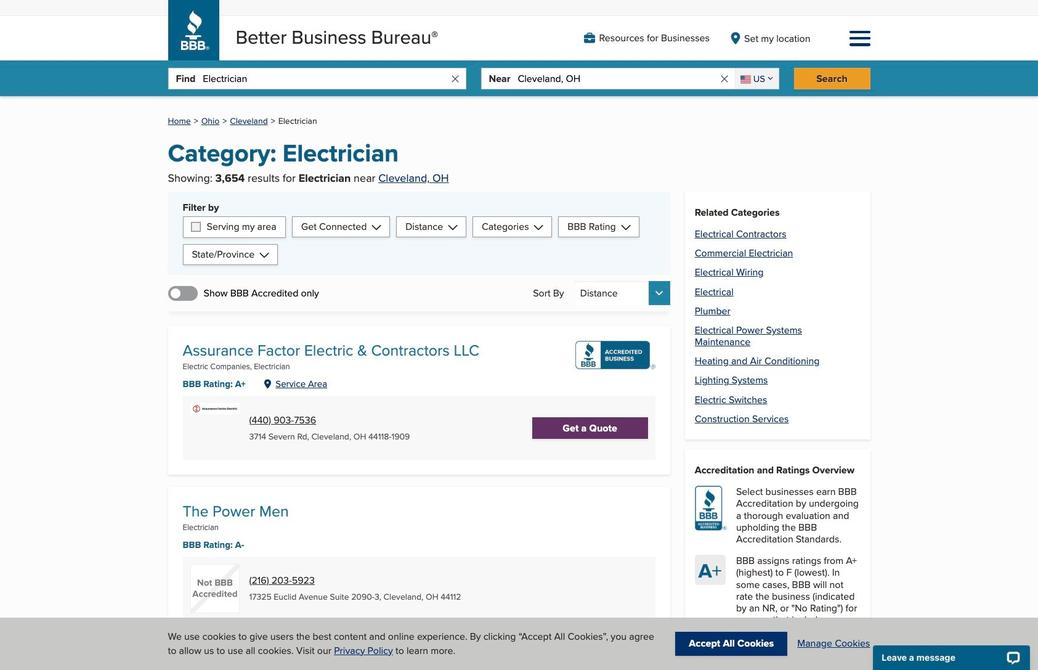 Task type: describe. For each thing, give the bounding box(es) containing it.
not bbb accredited image
[[190, 564, 240, 613]]

businesses, charities, category search field
[[203, 69, 450, 89]]

clear search image for the businesses, charities, category search box
[[450, 73, 461, 84]]

accreditation standards image
[[695, 486, 727, 531]]

accredited business image
[[576, 341, 656, 369]]



Task type: locate. For each thing, give the bounding box(es) containing it.
1 clear search image from the left
[[450, 73, 461, 84]]

2 clear search image from the left
[[719, 73, 730, 84]]

city, state or zip field
[[518, 69, 719, 89]]

0 horizontal spatial clear search image
[[450, 73, 461, 84]]

1 horizontal spatial clear search image
[[719, 73, 730, 84]]

clear search image for city, state or zip "field"
[[719, 73, 730, 84]]

None field
[[735, 69, 779, 89]]

None button
[[574, 281, 671, 305]]

clear search image
[[450, 73, 461, 84], [719, 73, 730, 84]]



Task type: vqa. For each thing, say whether or not it's contained in the screenshot.
clear search image
yes



